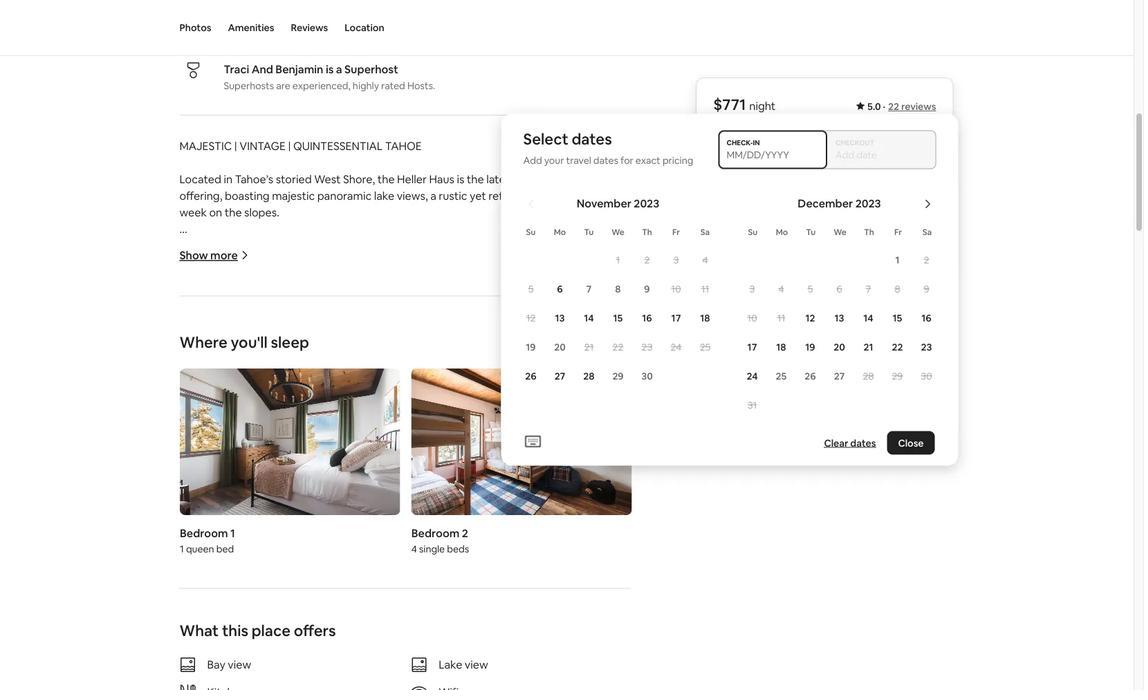 Task type: vqa. For each thing, say whether or not it's contained in the screenshot.
ask
no



Task type: locate. For each thing, give the bounding box(es) containing it.
1 13 from the left
[[555, 312, 565, 324]]

on
[[209, 205, 222, 219], [527, 437, 540, 452], [259, 454, 272, 468]]

13 right fee
[[835, 312, 844, 324]]

and down a
[[180, 504, 199, 518]]

bay view
[[207, 658, 251, 672]]

0 horizontal spatial this
[[222, 621, 248, 641]]

0 horizontal spatial bedroom
[[180, 526, 228, 540]]

redwood inside a home for all seasons, and retaining its gorgeous redwood post and beam architecture and soaring granite fireplace, this cozy but spacious mountain lodge is the perfect basecamp for all of your tahoe adventures. enjoy panoramic views from rubicon peak to mt rose, and sapphire blue waters that appear to be so close you could almost reach it. the heller haus is perched atop a vista that allows for a truly four season tahoe experience.
[[432, 487, 478, 501]]

27 button
[[546, 362, 575, 390], [825, 362, 854, 390]]

1 27 from the left
[[555, 370, 565, 382]]

haus down sapphire on the left bottom of the page
[[234, 554, 259, 568]]

allows
[[401, 554, 432, 568]]

luxury
[[243, 255, 277, 269]]

pantry
[[266, 354, 300, 369]]

17 down no service fee.
[[748, 341, 757, 353]]

is up experienced,
[[326, 62, 334, 76]]

0 horizontal spatial 30
[[642, 370, 653, 382]]

1 su from the left
[[526, 227, 536, 237]]

0 horizontal spatial traci
[[224, 62, 249, 76]]

the up yet
[[467, 172, 484, 186]]

from
[[517, 521, 542, 535]]

1 15 from the left
[[613, 312, 623, 324]]

0 vertical spatial 11 button
[[691, 275, 720, 303]]

with inside greeted with the warmth of alder and redwoods, you can unload your gear as you enter the mudroom. shake the snow off your boots, unload your gear, and head inside the old growth redwood halls of heller haus.
[[225, 637, 247, 651]]

no
[[713, 303, 728, 317]]

2 29 button from the left
[[883, 362, 912, 390]]

2 23 button from the left
[[912, 333, 941, 361]]

26 down fee
[[805, 370, 816, 382]]

25
[[700, 341, 711, 353], [776, 370, 787, 382]]

bedroom up single at bottom
[[411, 526, 459, 540]]

this left listing
[[830, 379, 847, 391]]

0 vertical spatial dates
[[572, 129, 612, 149]]

2 9 from the left
[[924, 283, 930, 295]]

19
[[526, 341, 536, 353], [806, 341, 816, 353]]

to up "modern" at bottom left
[[529, 404, 540, 418]]

27 for 1st 27 button
[[555, 370, 565, 382]]

6 button up their
[[825, 275, 854, 303]]

a right or
[[613, 437, 619, 452]]

1 horizontal spatial mo
[[776, 227, 788, 237]]

redwood down mudroom.
[[219, 670, 265, 684]]

report
[[796, 379, 828, 391]]

21 button
[[575, 333, 604, 361], [854, 333, 883, 361]]

listing
[[849, 379, 876, 391]]

16 for first 16 button from the right
[[922, 312, 932, 324]]

12
[[526, 312, 536, 324], [806, 312, 815, 324]]

an
[[430, 437, 442, 452], [180, 454, 192, 468]]

yourself
[[254, 32, 290, 45]]

1 horizontal spatial 7 button
[[854, 275, 883, 303]]

sq
[[217, 255, 229, 269]]

2 27 from the left
[[834, 370, 845, 382]]

28 up appointments
[[584, 370, 595, 382]]

benjamin right fee
[[846, 303, 893, 317]]

for inside 'traci and benjamin covers the service fee for their guests.'
[[827, 317, 842, 331]]

that up vista on the bottom left
[[355, 537, 376, 551]]

1 horizontal spatial 24
[[747, 370, 758, 382]]

and for fee
[[823, 303, 844, 317]]

1 vertical spatial 11
[[777, 312, 786, 324]]

25 button left report
[[767, 362, 796, 390]]

2 6 from the left
[[837, 283, 842, 295]]

1 horizontal spatial 28 button
[[854, 362, 883, 390]]

2023 right november
[[634, 197, 660, 211]]

1 vertical spatial all
[[252, 521, 263, 535]]

for down granite at bottom
[[235, 521, 250, 535]]

select dates add your travel dates for exact pricing
[[523, 129, 694, 166]]

29 button right listing
[[883, 362, 912, 390]]

0 horizontal spatial 26 button
[[516, 362, 546, 390]]

dates right travel
[[594, 154, 619, 166]]

benjamin for their
[[846, 303, 893, 317]]

that down appear
[[377, 554, 398, 568]]

5 button right 12)
[[516, 275, 546, 303]]

view for bay view
[[228, 658, 251, 672]]

1 horizontal spatial 19
[[806, 341, 816, 353]]

and up mesh
[[263, 321, 282, 335]]

0 horizontal spatial 5
[[186, 271, 192, 286]]

is up from
[[526, 504, 533, 518]]

0 horizontal spatial 15
[[613, 312, 623, 324]]

clear dates
[[824, 437, 876, 449]]

1 horizontal spatial 11
[[777, 312, 786, 324]]

8
[[615, 283, 621, 295], [895, 283, 901, 295]]

2 mo from the left
[[776, 227, 788, 237]]

soaring
[[201, 504, 239, 518]]

24 button up "31" button
[[738, 362, 767, 390]]

2 button for december 2023
[[912, 246, 941, 274]]

0 horizontal spatial th
[[642, 227, 652, 237]]

5 right 12)
[[528, 283, 534, 295]]

1 button for december 2023
[[883, 246, 912, 274]]

25 for 25 button to the top
[[700, 341, 711, 353]]

2 14 button from the left
[[854, 304, 883, 332]]

19 left /
[[526, 341, 536, 353]]

9
[[644, 283, 650, 295], [924, 283, 930, 295]]

2 14 from the left
[[864, 312, 874, 324]]

0 horizontal spatial 18
[[700, 312, 710, 324]]

18 for 18 button to the bottom
[[777, 341, 786, 353]]

bunks,
[[378, 271, 411, 286]]

heller up delivering
[[430, 404, 460, 418]]

0 horizontal spatial and
[[252, 62, 273, 76]]

bedroom inside bedroom 2 4 single beds
[[411, 526, 459, 540]]

13 up 1 / 3
[[555, 312, 565, 324]]

28 for first '28' button
[[584, 370, 595, 382]]

1 bedroom from the left
[[180, 526, 228, 540]]

the inside a home for all seasons, and retaining its gorgeous redwood post and beam architecture and soaring granite fireplace, this cozy but spacious mountain lodge is the perfect basecamp for all of your tahoe adventures. enjoy panoramic views from rubicon peak to mt rose, and sapphire blue waters that appear to be so close you could almost reach it. the heller haus is perched atop a vista that allows for a truly four season tahoe experience.
[[536, 504, 553, 518]]

rubicon up almost
[[544, 521, 585, 535]]

1 horizontal spatial 27 button
[[825, 362, 854, 390]]

-
[[180, 238, 184, 252], [180, 271, 184, 286], [180, 288, 184, 302], [180, 321, 184, 335], [180, 338, 184, 352], [180, 354, 184, 369]]

1 horizontal spatial sa
[[923, 227, 932, 237]]

this for what this place offers
[[222, 621, 248, 641]]

bedroom 2 4 single beds
[[411, 526, 469, 555]]

for left exact at the right of the page
[[621, 154, 634, 166]]

and inside traci and benjamin is a superhost superhosts are experienced, highly rated hosts.
[[252, 62, 273, 76]]

peak
[[588, 521, 613, 535]]

1 30 button from the left
[[633, 362, 662, 390]]

check inside button
[[780, 228, 813, 243]]

1 sa from the left
[[701, 227, 710, 237]]

haus inside a home for all seasons, and retaining its gorgeous redwood post and beam architecture and soaring granite fireplace, this cozy but spacious mountain lodge is the perfect basecamp for all of your tahoe adventures. enjoy panoramic views from rubicon peak to mt rose, and sapphire blue waters that appear to be so close you could almost reach it. the heller haus is perched atop a vista that allows for a truly four season tahoe experience.
[[234, 554, 259, 568]]

1 horizontal spatial 29
[[892, 370, 903, 382]]

2 for november 2023
[[645, 254, 650, 266]]

of inside a home for all seasons, and retaining its gorgeous redwood post and beam architecture and soaring granite fireplace, this cozy but spacious mountain lodge is the perfect basecamp for all of your tahoe adventures. enjoy panoramic views from rubicon peak to mt rose, and sapphire blue waters that appear to be so close you could almost reach it. the heller haus is perched atop a vista that allows for a truly four season tahoe experience.
[[266, 521, 276, 535]]

on down offering,
[[209, 205, 222, 219]]

0 horizontal spatial tu
[[584, 227, 594, 237]]

2 23 from the left
[[921, 341, 932, 353]]

refined for yet
[[489, 188, 525, 203]]

wood
[[285, 321, 314, 335]]

dates for select
[[572, 129, 612, 149]]

1 2 button from the left
[[633, 246, 662, 274]]

2 we from the left
[[834, 227, 847, 237]]

1 13 button from the left
[[546, 304, 575, 332]]

1 vertical spatial rubicon
[[544, 521, 585, 535]]

superhosts
[[224, 79, 274, 92]]

19 button
[[516, 333, 546, 361], [796, 333, 825, 361]]

2 8 from the left
[[895, 283, 901, 295]]

1 horizontal spatial 9
[[924, 283, 930, 295]]

1 horizontal spatial fr
[[895, 227, 902, 237]]

1 vertical spatial 25
[[776, 370, 787, 382]]

0 horizontal spatial all
[[239, 487, 250, 501]]

availability
[[815, 228, 870, 243]]

1 horizontal spatial 12 button
[[796, 304, 825, 332]]

fee.
[[770, 303, 790, 317]]

to inside "- panoramic lake view ~ 3000 sq ft luxury lodge - 5 bedrooms, 1 king, 3 queens, 4 twins bunks, (sleeps up to 12) - 4 bathrooms"
[[468, 271, 479, 286]]

1 22 button from the left
[[604, 333, 633, 361]]

1 29 from the left
[[613, 370, 624, 382]]

17 button
[[662, 304, 691, 332], [738, 333, 767, 361]]

add date down $771 night on the top right of the page
[[722, 148, 763, 161]]

27 button down 1 / 3
[[546, 362, 575, 390]]

your up haus.
[[353, 653, 376, 668]]

17
[[672, 312, 681, 324], [748, 341, 757, 353]]

17 button down covers
[[738, 333, 767, 361]]

13 button up 1 / 3
[[546, 304, 575, 332]]

close
[[460, 537, 487, 551]]

1 horizontal spatial this
[[329, 504, 348, 518]]

0 vertical spatial 25 button
[[691, 333, 720, 361]]

0 horizontal spatial |
[[234, 139, 237, 153]]

14 for first 14 'button' from left
[[584, 312, 594, 324]]

1 21 button from the left
[[575, 333, 604, 361]]

12 for second 12 button from the left
[[806, 312, 815, 324]]

1 19 from the left
[[526, 341, 536, 353]]

2023 for november 2023
[[634, 197, 660, 211]]

lake
[[374, 188, 394, 203], [242, 238, 262, 252]]

1 horizontal spatial 30
[[921, 370, 932, 382]]

0 horizontal spatial 17
[[672, 312, 681, 324]]

refined inside thoughtfully renovated and restored in 2023, the heller haus returns to tahoe with the rich character of a classic alpine lodge, while delivering refined modern appointments and stunning design allowing you to unwind after an exhilarating day on the slopes, or a an epic day out on the lake.
[[458, 421, 494, 435]]

in up yourself at the left top of page
[[281, 15, 291, 29]]

1 horizontal spatial 13
[[835, 312, 844, 324]]

19 button left /
[[516, 333, 546, 361]]

0 horizontal spatial 7 button
[[575, 275, 604, 303]]

a
[[336, 62, 342, 76], [430, 188, 436, 203], [609, 188, 615, 203], [266, 421, 272, 435], [613, 437, 619, 452], [343, 554, 349, 568], [452, 554, 458, 568]]

11 button
[[691, 275, 720, 303], [767, 304, 796, 332]]

warmth
[[269, 637, 309, 651]]

0 horizontal spatial service
[[731, 303, 768, 317]]

1 1 button from the left
[[604, 246, 633, 274]]

1 horizontal spatial 18
[[777, 341, 786, 353]]

your down can
[[450, 653, 473, 668]]

13 for 2nd "13" button
[[835, 312, 844, 324]]

a up experienced,
[[336, 62, 342, 76]]

atop
[[316, 554, 340, 568]]

benjamin inside traci and benjamin is a superhost superhosts are experienced, highly rated hosts.
[[276, 62, 323, 76]]

2023 up availability
[[856, 197, 881, 211]]

2 2 button from the left
[[912, 246, 941, 274]]

15 for 1st 15 button from left
[[613, 312, 623, 324]]

1 vertical spatial 4 button
[[767, 275, 796, 303]]

add inside select dates add your travel dates for exact pricing
[[523, 154, 542, 166]]

25 button down covers
[[691, 333, 720, 361]]

2 date from the left
[[855, 148, 875, 161]]

heller down snow
[[306, 670, 335, 684]]

2 22 button from the left
[[883, 333, 912, 361]]

all
[[239, 487, 250, 501], [252, 521, 263, 535]]

no service fee.
[[713, 303, 790, 317]]

1 9 from the left
[[644, 283, 650, 295]]

5.0 · 22 reviews
[[868, 100, 936, 113]]

0 vertical spatial on
[[209, 205, 222, 219]]

11 button up the no
[[691, 275, 720, 303]]

this for report this listing
[[830, 379, 847, 391]]

2 16 button from the left
[[912, 304, 941, 332]]

0 horizontal spatial 6
[[557, 283, 563, 295]]

your inside a home for all seasons, and retaining its gorgeous redwood post and beam architecture and soaring granite fireplace, this cozy but spacious mountain lodge is the perfect basecamp for all of your tahoe adventures. enjoy panoramic views from rubicon peak to mt rose, and sapphire blue waters that appear to be so close you could almost reach it. the heller haus is perched atop a vista that allows for a truly four season tahoe experience.
[[279, 521, 302, 535]]

date down night
[[743, 148, 763, 161]]

2 add date from the left
[[834, 148, 875, 161]]

2 9 button from the left
[[912, 275, 941, 303]]

check
[[224, 32, 252, 45], [780, 228, 813, 243]]

bedroom for bedroom 2
[[411, 526, 459, 540]]

0 horizontal spatial 2023
[[634, 197, 660, 211]]

in inside thoughtfully renovated and restored in 2023, the heller haus returns to tahoe with the rich character of a classic alpine lodge, while delivering refined modern appointments and stunning design allowing you to unwind after an exhilarating day on the slopes, or a an epic day out on the lake.
[[369, 404, 378, 418]]

0 horizontal spatial 28 button
[[575, 362, 604, 390]]

0 vertical spatial benjamin
[[276, 62, 323, 76]]

6 - from the top
[[180, 354, 184, 369]]

you inside a home for all seasons, and retaining its gorgeous redwood post and beam architecture and soaring granite fireplace, this cozy but spacious mountain lodge is the perfect basecamp for all of your tahoe adventures. enjoy panoramic views from rubicon peak to mt rose, and sapphire blue waters that appear to be so close you could almost reach it. the heller haus is perched atop a vista that allows for a truly four season tahoe experience.
[[489, 537, 508, 551]]

0 horizontal spatial 26
[[525, 370, 537, 382]]

26
[[525, 370, 537, 382], [805, 370, 816, 382]]

and right gear, at left bottom
[[502, 653, 522, 668]]

1 horizontal spatial tu
[[806, 227, 816, 237]]

2 29 from the left
[[892, 370, 903, 382]]

24 left guests.
[[671, 341, 682, 353]]

0 horizontal spatial date
[[743, 148, 763, 161]]

9 for first 9 button from left
[[644, 283, 650, 295]]

date down 5.0
[[855, 148, 875, 161]]

the left 'slopes,'
[[542, 437, 559, 452]]

1 horizontal spatial 6 button
[[825, 275, 854, 303]]

1 8 button from the left
[[604, 275, 633, 303]]

25 for the rightmost 25 button
[[776, 370, 787, 382]]

13 for first "13" button from the left
[[555, 312, 565, 324]]

1 12 from the left
[[526, 312, 536, 324]]

5 inside "- panoramic lake view ~ 3000 sq ft luxury lodge - 5 bedrooms, 1 king, 3 queens, 4 twins bunks, (sleeps up to 12) - 4 bathrooms"
[[186, 271, 192, 286]]

on down "modern" at bottom left
[[527, 437, 540, 452]]

2 20 from the left
[[834, 341, 845, 353]]

in inside the located in tahoe's storied west shore, the heller haus is the latest stayluxe rubicon offering, boasting majestic panoramic lake views, a rustic yet refined setting to enjoy a week on the slopes.
[[224, 172, 233, 186]]

is inside the located in tahoe's storied west shore, the heller haus is the latest stayluxe rubicon offering, boasting majestic panoramic lake views, a rustic yet refined setting to enjoy a week on the slopes.
[[457, 172, 465, 186]]

22
[[888, 100, 899, 113], [613, 341, 624, 353], [892, 341, 903, 353]]

2 2023 from the left
[[856, 197, 881, 211]]

3 inside where you'll sleep region
[[562, 334, 568, 347]]

21 down their
[[864, 341, 874, 353]]

and up superhosts
[[252, 62, 273, 76]]

dates up travel
[[572, 129, 612, 149]]

8 for 1st 8 button from the left
[[615, 283, 621, 295]]

to
[[566, 188, 577, 203], [468, 271, 479, 286], [529, 404, 540, 418], [349, 437, 360, 452], [615, 521, 626, 535], [417, 537, 428, 551]]

0 vertical spatial rubicon
[[566, 172, 607, 186]]

0 horizontal spatial an
[[180, 454, 192, 468]]

slopes,
[[562, 437, 597, 452]]

for inside select dates add your travel dates for exact pricing
[[621, 154, 634, 166]]

1 horizontal spatial 25 button
[[767, 362, 796, 390]]

1 horizontal spatial 1 button
[[883, 246, 912, 274]]

·
[[883, 100, 886, 113]]

yet
[[470, 188, 486, 203]]

0 horizontal spatial 8
[[615, 283, 621, 295]]

1 vertical spatial day
[[218, 454, 237, 468]]

13
[[555, 312, 565, 324], [835, 312, 844, 324]]

2 7 from the left
[[866, 283, 871, 295]]

30
[[642, 370, 653, 382], [921, 370, 932, 382]]

1 12 button from the left
[[516, 304, 546, 332]]

lake inside "- panoramic lake view ~ 3000 sq ft luxury lodge - 5 bedrooms, 1 king, 3 queens, 4 twins bunks, (sleeps up to 12) - 4 bathrooms"
[[242, 238, 262, 252]]

tahoe down almost
[[547, 554, 578, 568]]

dates for clear
[[851, 437, 876, 449]]

haus inside thoughtfully renovated and restored in 2023, the heller haus returns to tahoe with the rich character of a classic alpine lodge, while delivering refined modern appointments and stunning design allowing you to unwind after an exhilarating day on the slopes, or a an epic day out on the lake.
[[462, 404, 487, 418]]

of inside thoughtfully renovated and restored in 2023, the heller haus returns to tahoe with the rich character of a classic alpine lodge, while delivering refined modern appointments and stunning design allowing you to unwind after an exhilarating day on the slopes, or a an epic day out on the lake.
[[253, 421, 263, 435]]

6 for 2nd 6 button from right
[[557, 283, 563, 295]]

bedroom for bedroom 1
[[180, 526, 228, 540]]

0 vertical spatial tahoe
[[542, 404, 573, 418]]

returns
[[490, 404, 526, 418]]

2 1 button from the left
[[883, 246, 912, 274]]

1 vertical spatial 17
[[748, 341, 757, 353]]

0 horizontal spatial 16
[[642, 312, 652, 324]]

0 vertical spatial this
[[830, 379, 847, 391]]

8 button
[[604, 275, 633, 303], [883, 275, 912, 303]]

is up the rustic at left top
[[457, 172, 465, 186]]

1 30 from the left
[[642, 370, 653, 382]]

the inside self check-in check yourself in with the keypad.
[[324, 32, 339, 45]]

dates inside button
[[851, 437, 876, 449]]

0 horizontal spatial su
[[526, 227, 536, 237]]

traci inside traci and benjamin is a superhost superhosts are experienced, highly rated hosts.
[[224, 62, 249, 76]]

29 button up appointments
[[604, 362, 633, 390]]

0 horizontal spatial 24
[[671, 341, 682, 353]]

1 15 button from the left
[[604, 304, 633, 332]]

27 button down their
[[825, 362, 854, 390]]

refined for delivering
[[458, 421, 494, 435]]

0 vertical spatial 10
[[671, 283, 681, 295]]

sa
[[701, 227, 710, 237], [923, 227, 932, 237]]

bed
[[216, 543, 234, 555]]

2 27 button from the left
[[825, 362, 854, 390]]

2 | from the left
[[288, 139, 291, 153]]

3
[[674, 254, 679, 266], [287, 271, 293, 286], [750, 283, 755, 295], [562, 334, 568, 347]]

18 left the no
[[700, 312, 710, 324]]

22 for first 22 button
[[613, 341, 624, 353]]

25 left guests.
[[700, 341, 711, 353]]

| left vintage
[[234, 139, 237, 153]]

bedroom inside bedroom 1 1 queen bed
[[180, 526, 228, 540]]

0 horizontal spatial 4 button
[[691, 246, 720, 274]]

are
[[276, 79, 290, 92]]

an left 'epic'
[[180, 454, 192, 468]]

report this listing
[[796, 379, 876, 391]]

16
[[642, 312, 652, 324], [922, 312, 932, 324]]

21 button right 1 / 3
[[575, 333, 604, 361]]

th down november 2023
[[642, 227, 652, 237]]

setting
[[528, 188, 564, 203]]

1 vertical spatial 10 button
[[738, 304, 767, 332]]

0 horizontal spatial 18 button
[[691, 304, 720, 332]]

pricing
[[663, 154, 694, 166]]

rubicon inside the located in tahoe's storied west shore, the heller haus is the latest stayluxe rubicon offering, boasting majestic panoramic lake views, a rustic yet refined setting to enjoy a week on the slopes.
[[566, 172, 607, 186]]

be
[[430, 537, 444, 551]]

1 vertical spatial 18
[[777, 341, 786, 353]]

1 29 button from the left
[[604, 362, 633, 390]]

2 16 from the left
[[922, 312, 932, 324]]

and inside 'traci and benjamin covers the service fee for their guests.'
[[823, 303, 844, 317]]

0 vertical spatial 11
[[701, 283, 709, 295]]

0 horizontal spatial 16 button
[[633, 304, 662, 332]]

we down december 2023
[[834, 227, 847, 237]]

check availability
[[780, 228, 870, 243]]

tahoe inside thoughtfully renovated and restored in 2023, the heller haus returns to tahoe with the rich character of a classic alpine lodge, while delivering refined modern appointments and stunning design allowing you to unwind after an exhilarating day on the slopes, or a an epic day out on the lake.
[[542, 404, 573, 418]]

0 horizontal spatial 7
[[586, 283, 592, 295]]

with up appointments
[[576, 404, 598, 418]]

allowing
[[284, 437, 326, 452]]

18 button
[[691, 304, 720, 332], [767, 333, 796, 361]]

1 we from the left
[[612, 227, 625, 237]]

29 for 1st 29 button from right
[[892, 370, 903, 382]]

9 button
[[633, 275, 662, 303], [912, 275, 941, 303]]

service left fee
[[769, 317, 806, 331]]

25 left report
[[776, 370, 787, 382]]

1 horizontal spatial 16 button
[[912, 304, 941, 332]]

21 for first 21 button from left
[[584, 341, 594, 353]]

bay
[[207, 658, 225, 672]]

30 button
[[633, 362, 662, 390], [912, 362, 941, 390]]

of up sapphire on the left bottom of the page
[[266, 521, 276, 535]]

0 horizontal spatial 21 button
[[575, 333, 604, 361]]

1 horizontal spatial 8 button
[[883, 275, 912, 303]]

1 6 from the left
[[557, 283, 563, 295]]

1 vertical spatial panoramic
[[429, 521, 484, 535]]

1 horizontal spatial traci
[[796, 303, 821, 317]]

check inside self check-in check yourself in with the keypad.
[[224, 32, 252, 45]]

2 inside bedroom 2 4 single beds
[[462, 526, 468, 540]]

tahoe up appointments
[[542, 404, 573, 418]]

thoughtfully renovated and restored in 2023, the heller haus returns to tahoe with the rich character of a classic alpine lodge, while delivering refined modern appointments and stunning design allowing you to unwind after an exhilarating day on the slopes, or a an epic day out on the lake.
[[180, 404, 621, 468]]

1 19 button from the left
[[516, 333, 546, 361]]

28 down their
[[863, 370, 874, 382]]

2 28 button from the left
[[854, 362, 883, 390]]

0 horizontal spatial 14
[[584, 312, 594, 324]]

5 button
[[516, 275, 546, 303], [796, 275, 825, 303]]

17 for the bottommost 17 button
[[748, 341, 757, 353]]

1 7 from the left
[[586, 283, 592, 295]]

1 6 button from the left
[[546, 275, 575, 303]]

0 horizontal spatial 25 button
[[691, 333, 720, 361]]

and left their
[[823, 303, 844, 317]]

2 19 button from the left
[[796, 333, 825, 361]]

with
[[302, 32, 321, 45], [576, 404, 598, 418], [225, 637, 247, 651]]

2023
[[634, 197, 660, 211], [856, 197, 881, 211]]

14 for first 14 'button' from right
[[864, 312, 874, 324]]

panoramic up so
[[429, 521, 484, 535]]

retaining
[[319, 487, 364, 501]]

0 horizontal spatial 3 button
[[662, 246, 691, 274]]

traci up superhosts
[[224, 62, 249, 76]]

2 13 button from the left
[[825, 304, 854, 332]]

17 left the no
[[672, 312, 681, 324]]

1 horizontal spatial 26
[[805, 370, 816, 382]]

indulge in the serene beauty of lake tahoe from the comfort of our modern rustic bedroom, thoughtfully designed to provide a refined mountain escape and elevate your stay. image
[[180, 368, 400, 515], [180, 368, 400, 515]]

in left 2023,
[[369, 404, 378, 418]]

1 21 from the left
[[584, 341, 594, 353]]

0 horizontal spatial lake
[[242, 238, 262, 252]]

24 up "31" button
[[747, 370, 758, 382]]

adventures.
[[337, 521, 397, 535]]

the up delivering
[[410, 404, 428, 418]]

of
[[253, 421, 263, 435], [266, 521, 276, 535], [311, 637, 322, 651], [292, 670, 303, 684]]

6 up 'traci and benjamin covers the service fee for their guests.'
[[837, 283, 842, 295]]

november 2023
[[577, 197, 660, 211]]

1 horizontal spatial 15 button
[[883, 304, 912, 332]]

1 horizontal spatial 20
[[834, 341, 845, 353]]

panoramic inside the located in tahoe's storied west shore, the heller haus is the latest stayluxe rubicon offering, boasting majestic panoramic lake views, a rustic yet refined setting to enjoy a week on the slopes.
[[317, 188, 372, 203]]

th down december 2023
[[864, 227, 874, 237]]

gear,
[[475, 653, 500, 668]]

in right yourself at the left top of page
[[292, 32, 300, 45]]

1 horizontal spatial 8
[[895, 283, 901, 295]]

1 9 button from the left
[[633, 275, 662, 303]]

is inside traci and benjamin is a superhost superhosts are experienced, highly rated hosts.
[[326, 62, 334, 76]]

2 13 from the left
[[835, 312, 844, 324]]

benjamin inside 'traci and benjamin covers the service fee for their guests.'
[[846, 303, 893, 317]]

1 horizontal spatial date
[[855, 148, 875, 161]]

unload up gear, at left bottom
[[472, 637, 507, 651]]

select
[[523, 129, 569, 149]]

traci inside 'traci and benjamin covers the service fee for their guests.'
[[796, 303, 821, 317]]

1 23 from the left
[[642, 341, 653, 353]]

1 horizontal spatial |
[[288, 139, 291, 153]]

21 right 1 / 3
[[584, 341, 594, 353]]

1 horizontal spatial view
[[265, 238, 288, 252]]

12 for first 12 button
[[526, 312, 536, 324]]

unload down redwoods,
[[413, 653, 447, 668]]

26 up returns on the bottom left of the page
[[525, 370, 537, 382]]

an down delivering
[[430, 437, 442, 452]]

and up alpine
[[301, 404, 320, 418]]

1 28 from the left
[[584, 370, 595, 382]]

refined inside the located in tahoe's storied west shore, the heller haus is the latest stayluxe rubicon offering, boasting majestic panoramic lake views, a rustic yet refined setting to enjoy a week on the slopes.
[[489, 188, 525, 203]]

double the fun, double the beds, and double the memories made in this cozy kids' room! image
[[411, 368, 632, 515], [411, 368, 632, 515]]

heller inside the located in tahoe's storied west shore, the heller haus is the latest stayluxe rubicon offering, boasting majestic panoramic lake views, a rustic yet refined setting to enjoy a week on the slopes.
[[397, 172, 427, 186]]

5 - from the top
[[180, 338, 184, 352]]

for right fee
[[827, 317, 842, 331]]

stunning
[[201, 437, 245, 452]]

1 horizontal spatial 23 button
[[912, 333, 941, 361]]

1 16 from the left
[[642, 312, 652, 324]]

1 horizontal spatial 14
[[864, 312, 874, 324]]

MM/DD/YYYY text field
[[727, 148, 819, 161]]

1 horizontal spatial 21 button
[[854, 333, 883, 361]]

amenities
[[228, 21, 274, 34]]

single
[[419, 543, 445, 555]]

1 horizontal spatial 9 button
[[912, 275, 941, 303]]

restored
[[323, 404, 367, 418]]

add up stayluxe
[[523, 154, 542, 166]]

2 12 from the left
[[806, 312, 815, 324]]

0 horizontal spatial mo
[[554, 227, 566, 237]]

benjamin for experienced,
[[276, 62, 323, 76]]

self
[[224, 15, 244, 29]]

2 28 from the left
[[863, 370, 874, 382]]

2 vertical spatial tahoe
[[547, 554, 578, 568]]

21 button down their
[[854, 333, 883, 361]]

1 8 from the left
[[615, 283, 621, 295]]

0 horizontal spatial redwood
[[219, 670, 265, 684]]

traci and benjamin covers the service fee for their guests.
[[713, 303, 893, 345]]

1 14 from the left
[[584, 312, 594, 324]]

haus inside the located in tahoe's storied west shore, the heller haus is the latest stayluxe rubicon offering, boasting majestic panoramic lake views, a rustic yet refined setting to enjoy a week on the slopes.
[[429, 172, 455, 186]]

|
[[234, 139, 237, 153], [288, 139, 291, 153]]

1 horizontal spatial 7
[[866, 283, 871, 295]]



Task type: describe. For each thing, give the bounding box(es) containing it.
2 30 button from the left
[[912, 362, 941, 390]]

blue
[[293, 537, 315, 551]]

0 horizontal spatial 11
[[701, 283, 709, 295]]

1 horizontal spatial on
[[259, 454, 272, 468]]

burning
[[316, 321, 355, 335]]

6 for first 6 button from the right
[[837, 283, 842, 295]]

is down sapphire on the left bottom of the page
[[261, 554, 269, 568]]

2023 for december 2023
[[856, 197, 881, 211]]

thoughtfully
[[180, 404, 244, 418]]

22 for 2nd 22 button from the left
[[892, 341, 903, 353]]

tahoe's
[[235, 172, 273, 186]]

haus for is
[[429, 172, 455, 186]]

greeted
[[180, 637, 223, 651]]

15 for 1st 15 button from the right
[[893, 312, 903, 324]]

a right the enjoy
[[609, 188, 615, 203]]

a left vista on the bottom left
[[343, 554, 349, 568]]

1 vertical spatial 10
[[748, 312, 757, 324]]

views
[[486, 521, 515, 535]]

heller inside greeted with the warmth of alder and redwoods, you can unload your gear as you enter the mudroom. shake the snow off your boots, unload your gear, and head inside the old growth redwood halls of heller haus.
[[306, 670, 335, 684]]

1 button for november 2023
[[604, 246, 633, 274]]

appointments
[[540, 421, 611, 435]]

where you'll sleep region
[[174, 330, 637, 561]]

of right halls
[[292, 670, 303, 684]]

2 19 from the left
[[806, 341, 816, 353]]

haus for returns
[[462, 404, 487, 418]]

what
[[180, 621, 219, 641]]

0 vertical spatial 3 button
[[662, 246, 691, 274]]

and for superhosts
[[252, 62, 273, 76]]

latest
[[487, 172, 515, 186]]

2 for december 2023
[[924, 254, 930, 266]]

delivering
[[406, 421, 455, 435]]

panoramic inside a home for all seasons, and retaining its gorgeous redwood post and beam architecture and soaring granite fireplace, this cozy but spacious mountain lodge is the perfect basecamp for all of your tahoe adventures. enjoy panoramic views from rubicon peak to mt rose, and sapphire blue waters that appear to be so close you could almost reach it. the heller haus is perched atop a vista that allows for a truly four season tahoe experience.
[[429, 521, 484, 535]]

1 vertical spatial 18 button
[[767, 333, 796, 361]]

location button
[[345, 0, 384, 55]]

inside
[[552, 653, 582, 668]]

rubicon inside a home for all seasons, and retaining its gorgeous redwood post and beam architecture and soaring granite fireplace, this cozy but spacious mountain lodge is the perfect basecamp for all of your tahoe adventures. enjoy panoramic views from rubicon peak to mt rose, and sapphire blue waters that appear to be so close you could almost reach it. the heller haus is perched atop a vista that allows for a truly four season tahoe experience.
[[544, 521, 585, 535]]

traci for fee
[[796, 303, 821, 317]]

traci and benjamin is a superhost superhosts are experienced, highly rated hosts.
[[224, 62, 435, 92]]

- panoramic lake view ~ 3000 sq ft luxury lodge - 5 bedrooms, 1 king, 3 queens, 4 twins bunks, (sleeps up to 12) - 4 bathrooms
[[180, 238, 496, 302]]

redwood inside greeted with the warmth of alder and redwoods, you can unload your gear as you enter the mudroom. shake the snow off your boots, unload your gear, and head inside the old growth redwood halls of heller haus.
[[219, 670, 265, 684]]

december 2023
[[798, 197, 881, 211]]

boasting
[[225, 188, 270, 203]]

1 add date from the left
[[722, 148, 763, 161]]

the right shore,
[[378, 172, 395, 186]]

the down the boasting
[[225, 205, 242, 219]]

2 tu from the left
[[806, 227, 816, 237]]

heller inside a home for all seasons, and retaining its gorgeous redwood post and beam architecture and soaring granite fireplace, this cozy but spacious mountain lodge is the perfect basecamp for all of your tahoe adventures. enjoy panoramic views from rubicon peak to mt rose, and sapphire blue waters that appear to be so close you could almost reach it. the heller haus is perched atop a vista that allows for a truly four season tahoe experience.
[[201, 554, 231, 568]]

2 26 from the left
[[805, 370, 816, 382]]

show more
[[180, 248, 238, 262]]

growth
[[180, 670, 217, 684]]

old
[[604, 653, 620, 668]]

for down be
[[435, 554, 449, 568]]

renovated
[[247, 404, 299, 418]]

and down you'll
[[245, 354, 264, 369]]

december
[[798, 197, 853, 211]]

your inside select dates add your travel dates for exact pricing
[[544, 154, 564, 166]]

1 26 button from the left
[[516, 362, 546, 390]]

can
[[451, 637, 470, 651]]

29 for second 29 button from the right
[[613, 370, 624, 382]]

1 - from the top
[[180, 238, 184, 252]]

1 20 from the left
[[554, 341, 566, 353]]

architecture
[[560, 487, 622, 501]]

28 for 2nd '28' button from the left
[[863, 370, 874, 382]]

close button
[[887, 431, 935, 455]]

on inside the located in tahoe's storied west shore, the heller haus is the latest stayluxe rubicon offering, boasting majestic panoramic lake views, a rustic yet refined setting to enjoy a week on the slopes.
[[209, 205, 222, 219]]

you right as
[[573, 637, 592, 651]]

you inside thoughtfully renovated and restored in 2023, the heller haus returns to tahoe with the rich character of a classic alpine lodge, while delivering refined modern appointments and stunning design allowing you to unwind after an exhilarating day on the slopes, or a an epic day out on the lake.
[[328, 437, 347, 452]]

1 5 button from the left
[[516, 275, 546, 303]]

ft
[[232, 255, 240, 269]]

1 horizontal spatial 4 button
[[767, 275, 796, 303]]

1 inside "- panoramic lake view ~ 3000 sq ft luxury lodge - 5 bedrooms, 1 king, 3 queens, 4 twins bunks, (sleeps up to 12) - 4 bathrooms"
[[252, 271, 257, 286]]

1 vertical spatial tahoe
[[304, 521, 335, 535]]

2 horizontal spatial 5
[[808, 283, 813, 295]]

1 27 button from the left
[[546, 362, 575, 390]]

2 button for november 2023
[[633, 246, 662, 274]]

rose,
[[196, 537, 223, 551]]

2 su from the left
[[748, 227, 758, 237]]

as
[[560, 637, 571, 651]]

your up head
[[509, 637, 532, 651]]

the up growth
[[180, 653, 197, 668]]

1 vertical spatial dates
[[594, 154, 619, 166]]

rated
[[381, 79, 405, 92]]

photos button
[[180, 0, 211, 55]]

their
[[844, 317, 868, 331]]

1 horizontal spatial 11 button
[[767, 304, 796, 332]]

1 horizontal spatial an
[[430, 437, 442, 452]]

1 horizontal spatial 5
[[528, 283, 534, 295]]

majestic | vintage | quintessential tahoe
[[180, 139, 422, 153]]

1 26 from the left
[[525, 370, 537, 382]]

0 vertical spatial 4 button
[[691, 246, 720, 274]]

a down so
[[452, 554, 458, 568]]

18 for the top 18 button
[[700, 312, 710, 324]]

calendar application
[[501, 182, 1144, 431]]

1 16 button from the left
[[633, 304, 662, 332]]

12)
[[481, 271, 496, 286]]

2 th from the left
[[864, 227, 874, 237]]

27 for 1st 27 button from right
[[834, 370, 845, 382]]

perched
[[271, 554, 314, 568]]

and up fireplace,
[[298, 487, 317, 501]]

fireplace,
[[280, 504, 327, 518]]

service inside 'traci and benjamin covers the service fee for their guests.'
[[769, 317, 806, 331]]

almost
[[541, 537, 575, 551]]

2 12 button from the left
[[796, 304, 825, 332]]

cozy
[[350, 504, 374, 518]]

king,
[[259, 271, 285, 286]]

31
[[748, 399, 757, 411]]

lake inside the located in tahoe's storied west shore, the heller haus is the latest stayluxe rubicon offering, boasting majestic panoramic lake views, a rustic yet refined setting to enjoy a week on the slopes.
[[374, 188, 394, 203]]

twins
[[349, 271, 376, 286]]

slopes.
[[244, 205, 279, 219]]

2 5 button from the left
[[796, 275, 825, 303]]

1 20 button from the left
[[546, 333, 575, 361]]

a left the rustic at left top
[[430, 188, 436, 203]]

22 reviews button
[[888, 100, 936, 113]]

1 horizontal spatial that
[[377, 554, 398, 568]]

and down rich
[[180, 437, 199, 452]]

a down renovated
[[266, 421, 272, 435]]

truly
[[460, 554, 483, 568]]

1 | from the left
[[234, 139, 237, 153]]

for up soaring
[[222, 487, 236, 501]]

lodge,
[[343, 421, 374, 435]]

modern
[[497, 421, 537, 435]]

starlink
[[210, 338, 251, 352]]

0 vertical spatial 10 button
[[662, 275, 691, 303]]

2 7 button from the left
[[854, 275, 883, 303]]

exact
[[636, 154, 661, 166]]

with inside self check-in check yourself in with the keypad.
[[302, 32, 321, 45]]

lake.
[[294, 454, 317, 468]]

you left can
[[430, 637, 449, 651]]

0 horizontal spatial 17 button
[[662, 304, 691, 332]]

the up or
[[600, 404, 618, 418]]

1 fr from the left
[[673, 227, 680, 237]]

reviews
[[291, 21, 328, 34]]

8 for 1st 8 button from right
[[895, 283, 901, 295]]

0 horizontal spatial unload
[[413, 653, 447, 668]]

a
[[180, 487, 187, 501]]

2 horizontal spatial add
[[834, 148, 852, 161]]

1 / 3
[[550, 334, 568, 347]]

more
[[210, 248, 238, 262]]

Add date text field
[[836, 148, 928, 161]]

to up it. on the right
[[615, 521, 626, 535]]

the up shake
[[249, 637, 267, 651]]

1 horizontal spatial add
[[722, 148, 741, 161]]

view inside "- panoramic lake view ~ 3000 sq ft luxury lodge - 5 bedrooms, 1 king, 3 queens, 4 twins bunks, (sleeps up to 12) - 4 bathrooms"
[[265, 238, 288, 252]]

hosts.
[[407, 79, 435, 92]]

to left be
[[417, 537, 428, 551]]

queens,
[[296, 271, 337, 286]]

1 th from the left
[[642, 227, 652, 237]]

with inside thoughtfully renovated and restored in 2023, the heller haus returns to tahoe with the rich character of a classic alpine lodge, while delivering refined modern appointments and stunning design allowing you to unwind after an exhilarating day on the slopes, or a an epic day out on the lake.
[[576, 404, 598, 418]]

a home for all seasons, and retaining its gorgeous redwood post and beam architecture and soaring granite fireplace, this cozy but spacious mountain lodge is the perfect basecamp for all of your tahoe adventures. enjoy panoramic views from rubicon peak to mt rose, and sapphire blue waters that appear to be so close you could almost reach it. the heller haus is perched atop a vista that allows for a truly four season tahoe experience.
[[180, 487, 629, 585]]

1 23 button from the left
[[633, 333, 662, 361]]

epic
[[194, 454, 216, 468]]

0 vertical spatial 18 button
[[691, 304, 720, 332]]

offering,
[[180, 188, 222, 203]]

self check-in check yourself in with the keypad.
[[224, 15, 376, 45]]

2023,
[[380, 404, 408, 418]]

0 horizontal spatial 24 button
[[662, 333, 691, 361]]

31 button
[[738, 391, 767, 419]]

21 for 2nd 21 button from the left
[[864, 341, 874, 353]]

show more button
[[180, 248, 249, 262]]

1 horizontal spatial 3 button
[[738, 275, 767, 303]]

0 vertical spatial day
[[506, 437, 524, 452]]

2 horizontal spatial on
[[527, 437, 540, 452]]

2 21 button from the left
[[854, 333, 883, 361]]

close
[[898, 437, 924, 449]]

1 horizontal spatial unload
[[472, 637, 507, 651]]

1 vertical spatial 24 button
[[738, 362, 767, 390]]

and right the 'rose,'
[[225, 537, 245, 551]]

2 26 button from the left
[[796, 362, 825, 390]]

season
[[509, 554, 545, 568]]

a inside traci and benjamin is a superhost superhosts are experienced, highly rated hosts.
[[336, 62, 342, 76]]

1 7 button from the left
[[575, 275, 604, 303]]

2 20 button from the left
[[825, 333, 854, 361]]

the left "old"
[[584, 653, 601, 668]]

1 horizontal spatial 10 button
[[738, 304, 767, 332]]

heller inside thoughtfully renovated and restored in 2023, the heller haus returns to tahoe with the rich character of a classic alpine lodge, while delivering refined modern appointments and stunning design allowing you to unwind after an exhilarating day on the slopes, or a an epic day out on the lake.
[[430, 404, 460, 418]]

2 8 button from the left
[[883, 275, 912, 303]]

2 6 button from the left
[[825, 275, 854, 303]]

0 horizontal spatial 11 button
[[691, 275, 720, 303]]

and up the lodge
[[507, 487, 526, 501]]

2 - from the top
[[180, 271, 184, 286]]

17 for left 17 button
[[672, 312, 681, 324]]

west
[[314, 172, 341, 186]]

the inside 'traci and benjamin covers the service fee for their guests.'
[[750, 317, 767, 331]]

hearth
[[227, 321, 261, 335]]

1 mo from the left
[[554, 227, 566, 237]]

experienced,
[[293, 79, 351, 92]]

2 fr from the left
[[895, 227, 902, 237]]

alder
[[324, 637, 350, 651]]

16 for second 16 button from right
[[642, 312, 652, 324]]

1 vertical spatial 17 button
[[738, 333, 767, 361]]

1 14 button from the left
[[575, 304, 604, 332]]

of up snow
[[311, 637, 322, 651]]

3 - from the top
[[180, 288, 184, 302]]

the down warmth
[[287, 653, 305, 668]]

to inside the located in tahoe's storied west shore, the heller haus is the latest stayluxe rubicon offering, boasting majestic panoramic lake views, a rustic yet refined setting to enjoy a week on the slopes.
[[566, 188, 577, 203]]

1 28 button from the left
[[575, 362, 604, 390]]

to down lodge,
[[349, 437, 360, 452]]

1 horizontal spatial all
[[252, 521, 263, 535]]

offers
[[294, 621, 336, 641]]

4 - from the top
[[180, 321, 184, 335]]

mudroom.
[[199, 653, 252, 668]]

0 horizontal spatial day
[[218, 454, 237, 468]]

- granite hearth and wood burning fireplace - fast starlink mesh wifi - ski storage and pantry
[[180, 321, 402, 369]]

view for lake view
[[465, 658, 488, 672]]

9 for 2nd 9 button
[[924, 283, 930, 295]]

waters
[[318, 537, 352, 551]]

covers
[[713, 317, 747, 331]]

highly
[[353, 79, 379, 92]]

out
[[239, 454, 257, 468]]

superhost
[[345, 62, 398, 76]]

2 30 from the left
[[921, 370, 932, 382]]

this inside a home for all seasons, and retaining its gorgeous redwood post and beam architecture and soaring granite fireplace, this cozy but spacious mountain lodge is the perfect basecamp for all of your tahoe adventures. enjoy panoramic views from rubicon peak to mt rose, and sapphire blue waters that appear to be so close you could almost reach it. the heller haus is perched atop a vista that allows for a truly four season tahoe experience.
[[329, 504, 348, 518]]

4 inside bedroom 2 4 single beds
[[411, 543, 417, 555]]

traci for superhosts
[[224, 62, 249, 76]]

views,
[[397, 188, 428, 203]]

bedroom 1 1 queen bed
[[180, 526, 235, 555]]

after
[[402, 437, 427, 452]]

2 sa from the left
[[923, 227, 932, 237]]

24 for the bottommost 24 button
[[747, 370, 758, 382]]

design
[[248, 437, 282, 452]]

1 date from the left
[[743, 148, 763, 161]]

or
[[599, 437, 610, 452]]

3 inside "- panoramic lake view ~ 3000 sq ft luxury lodge - 5 bedrooms, 1 king, 3 queens, 4 twins bunks, (sleeps up to 12) - 4 bathrooms"
[[287, 271, 293, 286]]

2 15 button from the left
[[883, 304, 912, 332]]

week
[[180, 205, 207, 219]]

it.
[[609, 537, 619, 551]]

its
[[367, 487, 379, 501]]

home
[[190, 487, 219, 501]]

report this listing button
[[774, 379, 876, 391]]

character
[[201, 421, 250, 435]]

24 for left 24 button
[[671, 341, 682, 353]]

0 vertical spatial that
[[355, 537, 376, 551]]

the left lake.
[[275, 454, 292, 468]]

and right the alder
[[352, 637, 372, 651]]

enter
[[594, 637, 622, 651]]

1 tu from the left
[[584, 227, 594, 237]]



